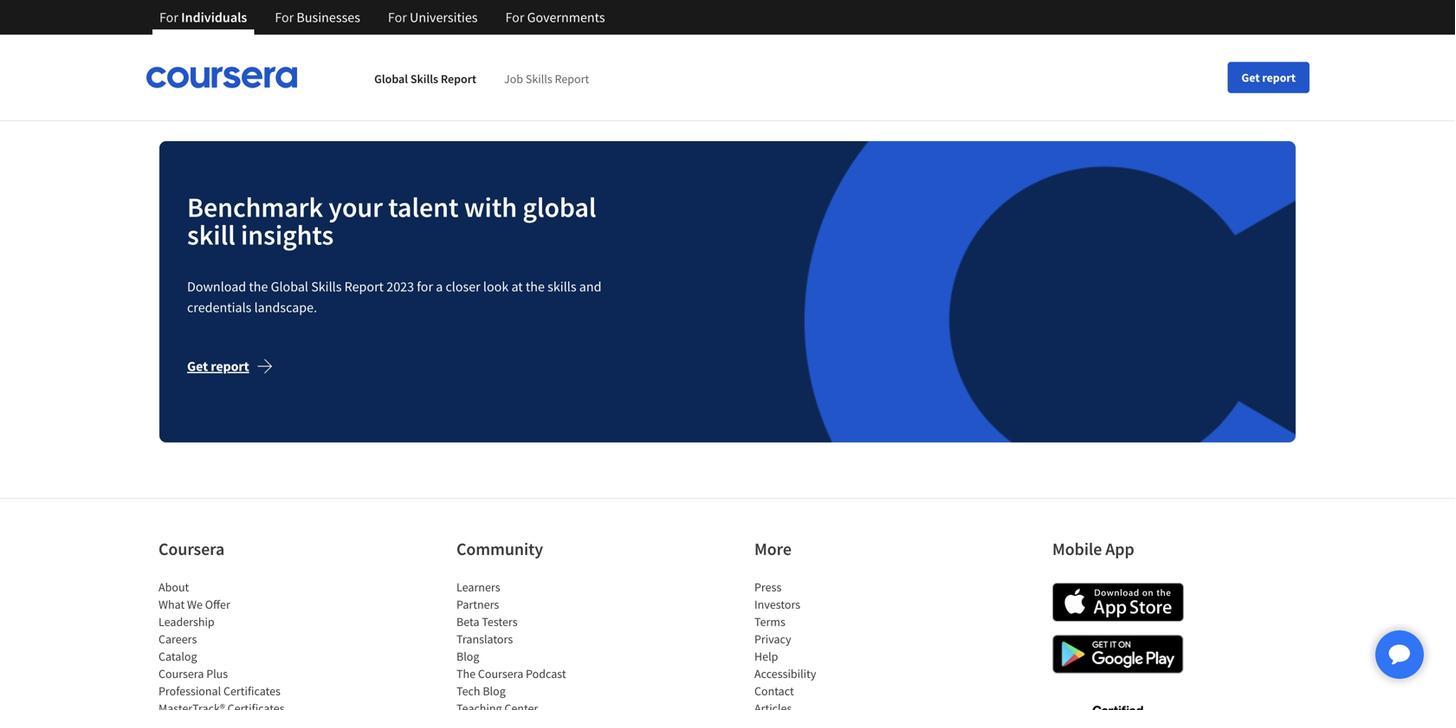 Task type: locate. For each thing, give the bounding box(es) containing it.
0 horizontal spatial get report
[[187, 358, 249, 375]]

coursera
[[159, 539, 225, 560], [159, 666, 204, 682], [478, 666, 524, 682]]

coursera logo image
[[146, 67, 298, 88]]

benchmark
[[187, 190, 323, 225]]

get report button
[[1228, 62, 1310, 93], [187, 346, 287, 387]]

0 horizontal spatial get report button
[[187, 346, 287, 387]]

skills for job
[[526, 71, 553, 87]]

professional
[[159, 684, 221, 699]]

for left individuals
[[159, 9, 178, 26]]

0 vertical spatial report
[[1263, 70, 1296, 85]]

universities
[[410, 9, 478, 26]]

for universities
[[388, 9, 478, 26]]

investors
[[755, 597, 801, 613]]

for for governments
[[506, 9, 525, 26]]

0 horizontal spatial report
[[345, 278, 384, 296]]

2 horizontal spatial list item
[[755, 700, 902, 711]]

coursera inside learners partners beta testers translators blog the coursera podcast tech blog
[[478, 666, 524, 682]]

professional certificates link
[[159, 684, 281, 699]]

global up landscape.
[[271, 278, 309, 296]]

tech blog link
[[457, 684, 506, 699]]

0 vertical spatial get report button
[[1228, 62, 1310, 93]]

for businesses
[[275, 9, 360, 26]]

the
[[457, 666, 476, 682]]

4 for from the left
[[506, 9, 525, 26]]

0 vertical spatial blog
[[457, 649, 480, 665]]

for left governments
[[506, 9, 525, 26]]

list for more
[[755, 579, 902, 711]]

3 list item from the left
[[755, 700, 902, 711]]

job skills report link
[[504, 71, 590, 87]]

global
[[523, 190, 597, 225]]

global
[[374, 71, 408, 87], [271, 278, 309, 296]]

1 horizontal spatial report
[[1263, 70, 1296, 85]]

report for global skills report
[[441, 71, 477, 87]]

list containing learners
[[457, 579, 604, 711]]

beta testers link
[[457, 614, 518, 630]]

get it on google play image
[[1053, 635, 1185, 674]]

report for the left "get report" button
[[211, 358, 249, 375]]

blog down the coursera podcast link
[[483, 684, 506, 699]]

0 horizontal spatial global
[[271, 278, 309, 296]]

0 vertical spatial get
[[1242, 70, 1260, 85]]

terms link
[[755, 614, 786, 630]]

list item
[[159, 700, 306, 711], [457, 700, 604, 711], [755, 700, 902, 711]]

1 vertical spatial get
[[187, 358, 208, 375]]

list containing press
[[755, 579, 902, 711]]

podcast
[[526, 666, 566, 682]]

blog up the
[[457, 649, 480, 665]]

1 horizontal spatial skills
[[411, 71, 439, 87]]

coursera down the catalog link
[[159, 666, 204, 682]]

privacy link
[[755, 632, 792, 647]]

list
[[159, 579, 306, 711], [457, 579, 604, 711], [755, 579, 902, 711]]

what we offer link
[[159, 597, 230, 613]]

for
[[159, 9, 178, 26], [275, 9, 294, 26], [388, 9, 407, 26], [506, 9, 525, 26]]

help link
[[755, 649, 779, 665]]

0 horizontal spatial skills
[[311, 278, 342, 296]]

report right job
[[555, 71, 590, 87]]

2 horizontal spatial report
[[555, 71, 590, 87]]

the right at
[[526, 278, 545, 296]]

learners link
[[457, 580, 501, 595]]

0 horizontal spatial blog
[[457, 649, 480, 665]]

what
[[159, 597, 185, 613]]

1 vertical spatial get report button
[[187, 346, 287, 387]]

list containing about
[[159, 579, 306, 711]]

for left the universities
[[388, 9, 407, 26]]

report left job
[[441, 71, 477, 87]]

get
[[1242, 70, 1260, 85], [187, 358, 208, 375]]

press investors terms privacy help accessibility contact
[[755, 580, 817, 699]]

skills up landscape.
[[311, 278, 342, 296]]

download the global skills report 2023 for a closer look at the skills and credentials landscape.
[[187, 278, 602, 316]]

1 horizontal spatial get
[[1242, 70, 1260, 85]]

2 the from the left
[[526, 278, 545, 296]]

coursera inside "about what we offer leadership careers catalog coursera plus professional certificates"
[[159, 666, 204, 682]]

list item for community
[[457, 700, 604, 711]]

1 horizontal spatial global
[[374, 71, 408, 87]]

job
[[504, 71, 523, 87]]

for for businesses
[[275, 9, 294, 26]]

0 horizontal spatial the
[[249, 278, 268, 296]]

blog
[[457, 649, 480, 665], [483, 684, 506, 699]]

contact link
[[755, 684, 794, 699]]

catalog
[[159, 649, 197, 665]]

1 list item from the left
[[159, 700, 306, 711]]

skills
[[548, 278, 577, 296]]

for for individuals
[[159, 9, 178, 26]]

list item down professional certificates link
[[159, 700, 306, 711]]

0 horizontal spatial list item
[[159, 700, 306, 711]]

0 horizontal spatial get
[[187, 358, 208, 375]]

list for community
[[457, 579, 604, 711]]

3 for from the left
[[388, 9, 407, 26]]

3 list from the left
[[755, 579, 902, 711]]

and
[[580, 278, 602, 296]]

1 horizontal spatial list item
[[457, 700, 604, 711]]

2 horizontal spatial list
[[755, 579, 902, 711]]

report
[[441, 71, 477, 87], [555, 71, 590, 87], [345, 278, 384, 296]]

1 horizontal spatial report
[[441, 71, 477, 87]]

accessibility
[[755, 666, 817, 682]]

0 horizontal spatial report
[[211, 358, 249, 375]]

global skills report
[[374, 71, 477, 87]]

partners
[[457, 597, 499, 613]]

coursera up tech blog link on the left of the page
[[478, 666, 524, 682]]

1 horizontal spatial the
[[526, 278, 545, 296]]

1 horizontal spatial get report
[[1242, 70, 1296, 85]]

list item down accessibility
[[755, 700, 902, 711]]

certificates
[[224, 684, 281, 699]]

get report
[[1242, 70, 1296, 85], [187, 358, 249, 375]]

2 for from the left
[[275, 9, 294, 26]]

businesses
[[297, 9, 360, 26]]

accessibility link
[[755, 666, 817, 682]]

report left 2023
[[345, 278, 384, 296]]

privacy
[[755, 632, 792, 647]]

1 vertical spatial global
[[271, 278, 309, 296]]

blog link
[[457, 649, 480, 665]]

contact
[[755, 684, 794, 699]]

the up landscape.
[[249, 278, 268, 296]]

list item down podcast
[[457, 700, 604, 711]]

coursera up the about link
[[159, 539, 225, 560]]

the
[[249, 278, 268, 296], [526, 278, 545, 296]]

global down the banner 'navigation'
[[374, 71, 408, 87]]

careers link
[[159, 632, 197, 647]]

governments
[[527, 9, 605, 26]]

more
[[755, 539, 792, 560]]

0 horizontal spatial list
[[159, 579, 306, 711]]

we
[[187, 597, 203, 613]]

global inside download the global skills report 2023 for a closer look at the skills and credentials landscape.
[[271, 278, 309, 296]]

look
[[483, 278, 509, 296]]

for for universities
[[388, 9, 407, 26]]

skills right job
[[526, 71, 553, 87]]

credentials
[[187, 299, 252, 316]]

skills down for universities
[[411, 71, 439, 87]]

1 horizontal spatial list
[[457, 579, 604, 711]]

2 list item from the left
[[457, 700, 604, 711]]

0 vertical spatial global
[[374, 71, 408, 87]]

2 list from the left
[[457, 579, 604, 711]]

2 horizontal spatial skills
[[526, 71, 553, 87]]

1 vertical spatial report
[[211, 358, 249, 375]]

offer
[[205, 597, 230, 613]]

skills
[[411, 71, 439, 87], [526, 71, 553, 87], [311, 278, 342, 296]]

a
[[436, 278, 443, 296]]

banner navigation
[[146, 0, 619, 35]]

for left businesses
[[275, 9, 294, 26]]

0 vertical spatial get report
[[1242, 70, 1296, 85]]

for
[[417, 278, 433, 296]]

1 list from the left
[[159, 579, 306, 711]]

1 vertical spatial get report
[[187, 358, 249, 375]]

1 for from the left
[[159, 9, 178, 26]]

1 horizontal spatial blog
[[483, 684, 506, 699]]

report
[[1263, 70, 1296, 85], [211, 358, 249, 375]]



Task type: describe. For each thing, give the bounding box(es) containing it.
list for coursera
[[159, 579, 306, 711]]

catalog link
[[159, 649, 197, 665]]

press link
[[755, 580, 782, 595]]

get report for the left "get report" button
[[187, 358, 249, 375]]

beta
[[457, 614, 480, 630]]

coursera plus link
[[159, 666, 228, 682]]

learners
[[457, 580, 501, 595]]

tech
[[457, 684, 481, 699]]

the coursera podcast link
[[457, 666, 566, 682]]

coursera for community
[[478, 666, 524, 682]]

2023
[[387, 278, 414, 296]]

translators
[[457, 632, 513, 647]]

partners link
[[457, 597, 499, 613]]

job skills report
[[504, 71, 590, 87]]

at
[[512, 278, 523, 296]]

report inside download the global skills report 2023 for a closer look at the skills and credentials landscape.
[[345, 278, 384, 296]]

about
[[159, 580, 189, 595]]

skill
[[187, 218, 235, 252]]

for individuals
[[159, 9, 247, 26]]

help
[[755, 649, 779, 665]]

leadership link
[[159, 614, 215, 630]]

list item for more
[[755, 700, 902, 711]]

logo of certified b corporation image
[[1083, 696, 1154, 711]]

plus
[[206, 666, 228, 682]]

global skills report link
[[374, 71, 477, 87]]

leadership
[[159, 614, 215, 630]]

careers
[[159, 632, 197, 647]]

download on the app store image
[[1053, 583, 1185, 622]]

app
[[1106, 539, 1135, 560]]

mobile app
[[1053, 539, 1135, 560]]

get for the left "get report" button
[[187, 358, 208, 375]]

about what we offer leadership careers catalog coursera plus professional certificates
[[159, 580, 281, 699]]

community
[[457, 539, 543, 560]]

landscape.
[[254, 299, 317, 316]]

mobile
[[1053, 539, 1103, 560]]

investors link
[[755, 597, 801, 613]]

report for the right "get report" button
[[1263, 70, 1296, 85]]

learners partners beta testers translators blog the coursera podcast tech blog
[[457, 580, 566, 699]]

benchmark your talent with global skill insights
[[187, 190, 597, 252]]

1 the from the left
[[249, 278, 268, 296]]

with
[[464, 190, 517, 225]]

closer
[[446, 278, 481, 296]]

for governments
[[506, 9, 605, 26]]

terms
[[755, 614, 786, 630]]

download
[[187, 278, 246, 296]]

individuals
[[181, 9, 247, 26]]

report for job skills report
[[555, 71, 590, 87]]

1 vertical spatial blog
[[483, 684, 506, 699]]

get for the right "get report" button
[[1242, 70, 1260, 85]]

your
[[329, 190, 383, 225]]

skills inside download the global skills report 2023 for a closer look at the skills and credentials landscape.
[[311, 278, 342, 296]]

list item for coursera
[[159, 700, 306, 711]]

1 horizontal spatial get report button
[[1228, 62, 1310, 93]]

coursera for coursera
[[159, 666, 204, 682]]

translators link
[[457, 632, 513, 647]]

talent
[[388, 190, 459, 225]]

skills for global
[[411, 71, 439, 87]]

get report for the right "get report" button
[[1242, 70, 1296, 85]]

testers
[[482, 614, 518, 630]]

press
[[755, 580, 782, 595]]

about link
[[159, 580, 189, 595]]

insights
[[241, 218, 334, 252]]



Task type: vqa. For each thing, say whether or not it's contained in the screenshot.
Help LINK at bottom right
yes



